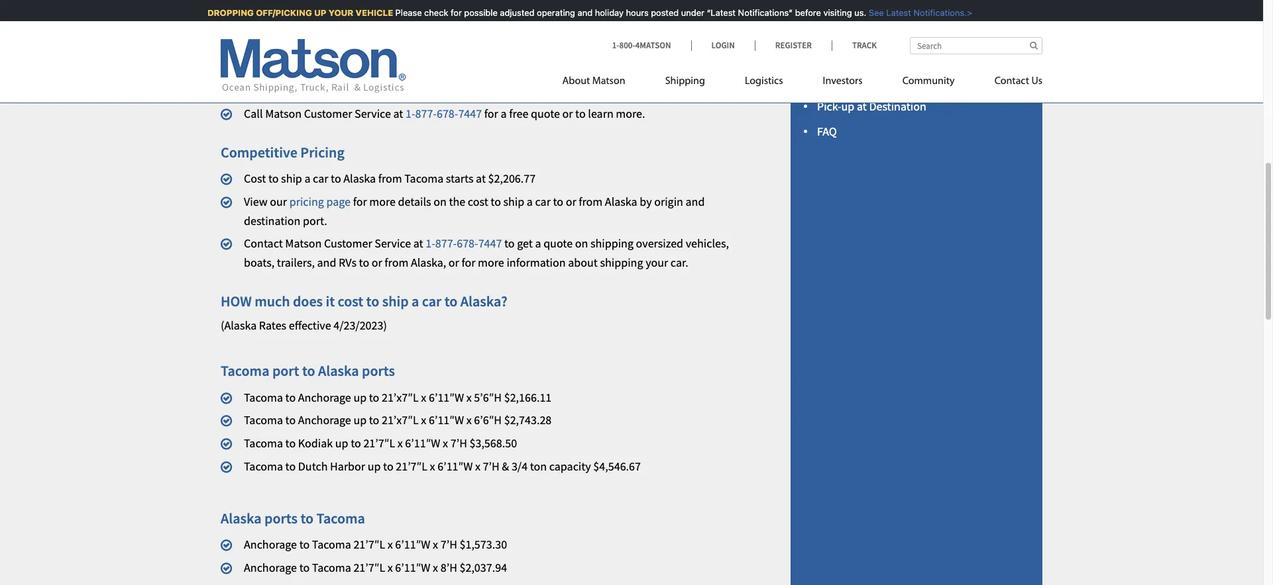 Task type: locate. For each thing, give the bounding box(es) containing it.
0 horizontal spatial rates
[[259, 318, 286, 334]]

to inside for one stop shipping to the u.s. mainland, across the pacific, or within alaska
[[482, 0, 493, 10]]

2 21'x7″l from the top
[[382, 413, 419, 428]]

shipping right stop
[[437, 0, 480, 10]]

tacoma
[[404, 171, 444, 186], [221, 362, 269, 381], [244, 390, 283, 405], [244, 413, 283, 428], [244, 436, 283, 451], [244, 459, 283, 475], [316, 510, 365, 528], [312, 538, 351, 553], [312, 561, 351, 576]]

oversized
[[636, 236, 683, 251]]

0 vertical spatial ports
[[466, 37, 492, 52]]

1 vertical spatial 1-877-678-7447 link
[[426, 236, 502, 251]]

from down contact matson customer service at 1-877-678-7447
[[385, 255, 409, 271]]

peace
[[502, 60, 531, 75]]

21'x7″l for 5'6″h
[[382, 390, 419, 405]]

pick-up at destination link
[[817, 99, 926, 114]]

1 horizontal spatial the
[[495, 0, 511, 10]]

0 horizontal spatial 1-
[[406, 106, 415, 121]]

your up "tracking"
[[302, 37, 325, 52]]

678- down process.
[[437, 106, 458, 121]]

rates for (alaska
[[259, 318, 286, 334]]

2 horizontal spatial ship
[[503, 194, 524, 209]]

track link
[[832, 40, 877, 51]]

1 vertical spatial 7447
[[478, 236, 502, 251]]

notifications"
[[733, 7, 788, 18]]

a inside to get a quote on shipping oversized vehicles, boats, trailers, and rvs to or from alaska, or for more information about shipping your car.
[[535, 236, 541, 251]]

877- for contact matson customer service at
[[435, 236, 457, 251]]

quote right free
[[531, 106, 560, 121]]

from up details
[[378, 171, 402, 186]]

dropping
[[203, 7, 249, 18]]

logistics link
[[725, 70, 803, 97]]

pick-
[[817, 99, 841, 114]]

check
[[419, 7, 443, 18]]

the right 'across'
[[623, 0, 640, 10]]

origin
[[654, 194, 683, 209]]

2 vertical spatial ship
[[382, 292, 409, 311]]

678- down "for more details on the cost to ship a car to or from alaska by origin and destination port."
[[457, 236, 478, 251]]

on right details
[[434, 194, 447, 209]]

shipping down other
[[665, 76, 705, 87]]

easy, convenient, and reliable car shipping process.
[[244, 83, 499, 98]]

kodiak
[[298, 436, 333, 451]]

contact
[[995, 76, 1029, 87], [244, 236, 283, 251]]

ship
[[281, 171, 302, 186], [503, 194, 524, 209], [382, 292, 409, 311]]

on up real time tracking link
[[287, 37, 300, 52]]

21'x7″l up tacoma to anchorage up to 21'x7″l x 6'11″w x 6'6″h $2,743.28
[[382, 390, 419, 405]]

1-800-4matson link
[[612, 40, 691, 51]]

0 horizontal spatial ship
[[281, 171, 302, 186]]

or up about
[[566, 194, 576, 209]]

1 horizontal spatial contact
[[995, 76, 1029, 87]]

customer for call
[[304, 106, 352, 121]]

mainland,
[[536, 0, 587, 10]]

1 21'x7″l from the top
[[382, 390, 419, 405]]

matson for call matson customer service at 1-877-678-7447 for a free quote or to learn more.
[[265, 106, 302, 121]]

0 horizontal spatial cost
[[338, 292, 363, 311]]

your down oversized
[[646, 255, 668, 271]]

1 vertical spatial contact
[[244, 236, 283, 251]]

for right page
[[353, 194, 367, 209]]

call matson customer service at 1-877-678-7447 for a free quote or to learn more.
[[244, 106, 645, 121]]

served
[[494, 37, 528, 52]]

on up about
[[575, 236, 588, 251]]

7'h left &
[[483, 459, 500, 475]]

track
[[852, 40, 877, 51]]

2 vertical spatial from
[[385, 255, 409, 271]]

1 vertical spatial your
[[646, 255, 668, 271]]

and down delivery on your schedule, with more pacific ports served more frequently than any other carrier.
[[480, 60, 499, 75]]

shipping down visiting
[[817, 24, 862, 39]]

quote up information
[[544, 236, 573, 251]]

vehicle
[[351, 7, 388, 18]]

possible
[[459, 7, 493, 18]]

1-877-678-7447 link down "for more details on the cost to ship a car to or from alaska by origin and destination port."
[[426, 236, 502, 251]]

1 vertical spatial from
[[579, 194, 603, 209]]

3/4
[[512, 459, 528, 475]]

None search field
[[910, 37, 1043, 54]]

capacity
[[549, 459, 591, 475]]

shipping inside for one stop shipping to the u.s. mainland, across the pacific, or within alaska
[[437, 0, 480, 10]]

1 horizontal spatial ship
[[382, 292, 409, 311]]

about
[[562, 76, 590, 87]]

matson inside 'top menu' navigation
[[592, 76, 625, 87]]

x left 8'h
[[433, 561, 438, 576]]

contact for contact matson customer service at 1-877-678-7447
[[244, 236, 283, 251]]

2 horizontal spatial ports
[[466, 37, 492, 52]]

1-800-4matson
[[612, 40, 671, 51]]

for down process.
[[484, 106, 498, 121]]

0 vertical spatial 1-
[[612, 40, 619, 51]]

customer down convenient,
[[304, 106, 352, 121]]

1-877-678-7447 link for call matson customer service at
[[406, 106, 482, 121]]

up down investors link
[[841, 99, 855, 114]]

0 vertical spatial 877-
[[415, 106, 437, 121]]

car inside "for more details on the cost to ship a car to or from alaska by origin and destination port."
[[535, 194, 551, 209]]

a inside "for more details on the cost to ship a car to or from alaska by origin and destination port."
[[527, 194, 533, 209]]

process.
[[458, 83, 499, 98]]

0 vertical spatial on
[[287, 37, 300, 52]]

or
[[680, 0, 691, 10], [562, 106, 573, 121], [566, 194, 576, 209], [372, 255, 382, 271], [449, 255, 459, 271]]

1 vertical spatial 21'x7″l
[[382, 413, 419, 428]]

1 horizontal spatial shipping
[[817, 24, 862, 39]]

for right alaska,
[[462, 255, 476, 271]]

1 vertical spatial ports
[[362, 362, 395, 381]]

1 vertical spatial quote
[[544, 236, 573, 251]]

port
[[336, 60, 357, 75], [372, 60, 394, 75], [272, 362, 299, 381]]

0 vertical spatial 7'h
[[450, 436, 467, 451]]

cost to ship a car to alaska from tacoma starts at $2,206.77
[[244, 171, 536, 186]]

1-877-678-7447 link down process.
[[406, 106, 482, 121]]

Search search field
[[910, 37, 1043, 54]]

0 vertical spatial quote
[[531, 106, 560, 121]]

ship down $2,206.77
[[503, 194, 524, 209]]

4/23/2023)
[[334, 318, 387, 334]]

contact matson customer service at 1-877-678-7447
[[244, 236, 502, 251]]

shipping link
[[645, 70, 725, 97]]

on inside "for more details on the cost to ship a car to or from alaska by origin and destination port."
[[434, 194, 447, 209]]

a up pricing
[[305, 171, 311, 186]]

$2,206.77
[[488, 171, 536, 186]]

contact up boats,
[[244, 236, 283, 251]]

to
[[482, 0, 493, 10], [360, 60, 370, 75], [854, 74, 865, 89], [575, 106, 586, 121], [268, 171, 279, 186], [331, 171, 341, 186], [491, 194, 501, 209], [553, 194, 563, 209], [504, 236, 515, 251], [359, 255, 369, 271], [366, 292, 379, 311], [444, 292, 458, 311], [302, 362, 315, 381], [285, 390, 296, 405], [369, 390, 379, 405], [285, 413, 296, 428], [369, 413, 379, 428], [285, 436, 296, 451], [351, 436, 361, 451], [285, 459, 296, 475], [383, 459, 393, 475], [300, 510, 314, 528], [299, 538, 310, 553], [299, 561, 310, 576]]

877- down real time tracking port to port for transparency and peace of mind.
[[415, 106, 437, 121]]

0 vertical spatial rates
[[864, 24, 891, 39]]

car down real time tracking port to port for transparency and peace of mind.
[[394, 83, 410, 98]]

tacoma to dutch harbor up to 21'7″l x 6'11″w x 7'h & 3/4 ton capacity $4,546.67
[[244, 459, 641, 475]]

and left rvs
[[317, 255, 336, 271]]

ship up 4/23/2023)
[[382, 292, 409, 311]]

1-877-678-7447 link for contact matson customer service at
[[426, 236, 502, 251]]

ship inside "for more details on the cost to ship a car to or from alaska by origin and destination port."
[[503, 194, 524, 209]]

or left within
[[680, 0, 691, 10]]

2 vertical spatial 1-
[[426, 236, 435, 251]]

service
[[355, 106, 391, 121], [375, 236, 411, 251]]

0 vertical spatial contact
[[995, 76, 1029, 87]]

1 horizontal spatial cost
[[468, 194, 488, 209]]

x down anchorage to tacoma 21'7″l x 6'11″w x 7'h $1,573.30
[[388, 561, 393, 576]]

x down tacoma to anchorage up to 21'x7″l x 6'11″w x 6'6″h $2,743.28
[[397, 436, 403, 451]]

1 horizontal spatial port
[[336, 60, 357, 75]]

with
[[378, 37, 400, 52]]

7'h up 8'h
[[441, 538, 457, 553]]

car up pricing page link
[[313, 171, 328, 186]]

0 vertical spatial from
[[378, 171, 402, 186]]

service up alaska,
[[375, 236, 411, 251]]

car down $2,206.77
[[535, 194, 551, 209]]

us.
[[850, 7, 861, 18]]

x left 5'6″h
[[466, 390, 472, 405]]

2 horizontal spatial on
[[575, 236, 588, 251]]

678- for contact matson customer service at
[[457, 236, 478, 251]]

877- up alaska,
[[435, 236, 457, 251]]

from left by at the top of the page
[[579, 194, 603, 209]]

1- up alaska,
[[426, 236, 435, 251]]

1 vertical spatial 877-
[[435, 236, 457, 251]]

about
[[568, 255, 598, 271]]

up up tacoma to anchorage up to 21'x7″l x 6'11″w x 6'6″h $2,743.28
[[354, 390, 367, 405]]

frequently
[[559, 37, 610, 52]]

matson right about
[[592, 76, 625, 87]]

up up tacoma to kodiak up to 21'7″l x 6'11″w x 7'h $3,568.50
[[354, 413, 367, 428]]

port down the (alaska rates effective 4/23/2023)
[[272, 362, 299, 381]]

1- down easy, convenient, and reliable car shipping process.
[[406, 106, 415, 121]]

customer up rvs
[[324, 236, 372, 251]]

7447 down process.
[[458, 106, 482, 121]]

more down cost to ship a car to alaska from tacoma starts at $2,206.77
[[369, 194, 396, 209]]

convenient,
[[272, 83, 330, 98]]

1-
[[612, 40, 619, 51], [406, 106, 415, 121], [426, 236, 435, 251]]

more up alaska?
[[478, 255, 504, 271]]

0 vertical spatial 21'x7″l
[[382, 390, 419, 405]]

(alaska rates effective 4/23/2023)
[[221, 318, 387, 334]]

up
[[841, 99, 855, 114], [354, 390, 367, 405], [354, 413, 367, 428], [335, 436, 348, 451], [368, 459, 381, 475]]

visiting
[[819, 7, 847, 18]]

7'h up tacoma to dutch harbor up to 21'7″l x 6'11″w x 7'h & 3/4 ton capacity $4,546.67
[[450, 436, 467, 451]]

0 horizontal spatial your
[[302, 37, 325, 52]]

0 vertical spatial shipping
[[817, 24, 862, 39]]

register
[[775, 40, 812, 51]]

0 vertical spatial 678-
[[437, 106, 458, 121]]

real time tracking link
[[244, 60, 334, 75]]

pricing page link
[[289, 194, 351, 209]]

0 vertical spatial service
[[355, 106, 391, 121]]

and left holiday
[[573, 7, 588, 18]]

$2,166.11
[[504, 390, 552, 405]]

0 horizontal spatial ports
[[264, 510, 298, 528]]

ton
[[530, 459, 547, 475]]

"latest
[[702, 7, 731, 18]]

21'x7″l down the tacoma to anchorage up to 21'x7″l x 6'11″w x 5'6″h $2,166.11
[[382, 413, 419, 428]]

21'7″l down tacoma to kodiak up to 21'7″l x 6'11″w x 7'h $3,568.50
[[396, 459, 427, 475]]

alaska,
[[411, 255, 446, 271]]

alaska
[[244, 14, 276, 29], [343, 171, 376, 186], [605, 194, 637, 209], [318, 362, 359, 381], [221, 510, 262, 528]]

x
[[421, 390, 426, 405], [466, 390, 472, 405], [421, 413, 426, 428], [466, 413, 472, 428], [397, 436, 403, 451], [443, 436, 448, 451], [430, 459, 435, 475], [475, 459, 481, 475], [388, 538, 393, 553], [433, 538, 438, 553], [388, 561, 393, 576], [433, 561, 438, 576]]

0 vertical spatial 7447
[[458, 106, 482, 121]]

ship up view our pricing page
[[281, 171, 302, 186]]

7447 for call matson customer service at
[[458, 106, 482, 121]]

cost down starts
[[468, 194, 488, 209]]

rates down much
[[259, 318, 286, 334]]

port down schedule,
[[336, 60, 357, 75]]

0 vertical spatial cost
[[468, 194, 488, 209]]

1- left any
[[612, 40, 619, 51]]

x left 6'6″h
[[466, 413, 472, 428]]

1 vertical spatial service
[[375, 236, 411, 251]]

1 vertical spatial shipping
[[665, 76, 705, 87]]

0 vertical spatial customer
[[304, 106, 352, 121]]

2 vertical spatial 7'h
[[441, 538, 457, 553]]

cost right it
[[338, 292, 363, 311]]

1 vertical spatial customer
[[324, 236, 372, 251]]

1 vertical spatial on
[[434, 194, 447, 209]]

contact inside 'top menu' navigation
[[995, 76, 1029, 87]]

0 horizontal spatial the
[[449, 194, 465, 209]]

car
[[394, 83, 410, 98], [313, 171, 328, 186], [535, 194, 551, 209], [422, 292, 442, 311]]

learn
[[588, 106, 614, 121]]

0 horizontal spatial shipping
[[665, 76, 705, 87]]

2 vertical spatial ports
[[264, 510, 298, 528]]

0 horizontal spatial contact
[[244, 236, 283, 251]]

21'x7″l for 6'6″h
[[382, 413, 419, 428]]

6'11″w left 8'h
[[395, 561, 430, 576]]

shipping for shipping rates and payment
[[817, 24, 862, 39]]

matson for about matson
[[592, 76, 625, 87]]

a down $2,206.77
[[527, 194, 533, 209]]

and right origin
[[686, 194, 705, 209]]

more inside to get a quote on shipping oversized vehicles, boats, trailers, and rvs to or from alaska, or for more information about shipping your car.
[[478, 255, 504, 271]]

2 vertical spatial on
[[575, 236, 588, 251]]

rates
[[864, 24, 891, 39], [259, 318, 286, 334]]

1 horizontal spatial 1-
[[426, 236, 435, 251]]

2 horizontal spatial 1-
[[612, 40, 619, 51]]

0 horizontal spatial port
[[272, 362, 299, 381]]

investors link
[[803, 70, 883, 97]]

view our pricing page
[[244, 194, 351, 209]]

contact us
[[995, 76, 1043, 87]]

1 vertical spatial 1-
[[406, 106, 415, 121]]

877- for call matson customer service at
[[415, 106, 437, 121]]

1 vertical spatial 678-
[[457, 236, 478, 251]]

rates up track
[[864, 24, 891, 39]]

matson up trailers,
[[285, 236, 322, 251]]

other
[[659, 37, 685, 52]]

for right check
[[446, 7, 457, 18]]

service down reliable
[[355, 106, 391, 121]]

7447 for contact matson customer service at
[[478, 236, 502, 251]]

mind.
[[546, 60, 575, 75]]

than
[[613, 37, 636, 52]]

at
[[857, 99, 867, 114], [393, 106, 403, 121], [476, 171, 486, 186], [413, 236, 423, 251]]

1 horizontal spatial your
[[646, 255, 668, 271]]

the
[[495, 0, 511, 10], [623, 0, 640, 10], [449, 194, 465, 209]]

1 horizontal spatial on
[[434, 194, 447, 209]]

the down starts
[[449, 194, 465, 209]]

0 vertical spatial 1-877-678-7447 link
[[406, 106, 482, 121]]

1 vertical spatial rates
[[259, 318, 286, 334]]

1 vertical spatial ship
[[503, 194, 524, 209]]

on inside to get a quote on shipping oversized vehicles, boats, trailers, and rvs to or from alaska, or for more information about shipping your car.
[[575, 236, 588, 251]]

at down deliver to matson on the top right of the page
[[857, 99, 867, 114]]

from inside "for more details on the cost to ship a car to or from alaska by origin and destination port."
[[579, 194, 603, 209]]

0 vertical spatial your
[[302, 37, 325, 52]]

login
[[711, 40, 735, 51]]

payment
[[915, 24, 960, 39]]

1 horizontal spatial rates
[[864, 24, 891, 39]]

shipping inside 'link'
[[665, 76, 705, 87]]

tacoma to anchorage up to 21'x7″l x 6'11″w x 5'6″h $2,166.11
[[244, 390, 552, 405]]

7447
[[458, 106, 482, 121], [478, 236, 502, 251]]

0 horizontal spatial on
[[287, 37, 300, 52]]

prepare
[[817, 49, 856, 64]]

shipping rates and payment link
[[817, 24, 960, 39]]

rvs
[[339, 255, 357, 271]]

more.
[[616, 106, 645, 121]]



Task type: describe. For each thing, give the bounding box(es) containing it.
free
[[509, 106, 528, 121]]

21'7″l up 'anchorage to tacoma 21'7″l x 6'11″w x 8'h $2,037.94'
[[354, 538, 385, 553]]

$2,037.94
[[460, 561, 507, 576]]

1 vertical spatial 7'h
[[483, 459, 500, 475]]

contact for contact us
[[995, 76, 1029, 87]]

&
[[502, 459, 509, 475]]

x left &
[[475, 459, 481, 475]]

does
[[293, 292, 323, 311]]

shipping up call matson customer service at 1-877-678-7447 for a free quote or to learn more.
[[412, 83, 455, 98]]

pricing
[[289, 194, 324, 209]]

faq link
[[817, 124, 837, 139]]

off/picking
[[251, 7, 307, 18]]

customer for contact
[[324, 236, 372, 251]]

community
[[902, 76, 955, 87]]

6'11″w up tacoma to dutch harbor up to 21'7″l x 6'11″w x 7'h & 3/4 ton capacity $4,546.67
[[405, 436, 440, 451]]

pacific,
[[642, 0, 678, 10]]

from inside to get a quote on shipping oversized vehicles, boats, trailers, and rvs to or from alaska, or for more information about shipping your car.
[[385, 255, 409, 271]]

register link
[[755, 40, 832, 51]]

678- for call matson customer service at
[[437, 106, 458, 121]]

up for tacoma to kodiak up to 21'7″l x 6'11″w x 7'h $3,568.50
[[335, 436, 348, 451]]

x down the tacoma to anchorage up to 21'x7″l x 6'11″w x 5'6″h $2,166.11
[[421, 413, 426, 428]]

please
[[390, 7, 417, 18]]

1- for call matson customer service at 1-877-678-7447 for a free quote or to learn more.
[[406, 106, 415, 121]]

or inside for one stop shipping to the u.s. mainland, across the pacific, or within alaska
[[680, 0, 691, 10]]

$4,546.67
[[593, 459, 641, 475]]

x up tacoma to anchorage up to 21'x7″l x 6'11″w x 6'6″h $2,743.28
[[421, 390, 426, 405]]

destination
[[244, 213, 301, 228]]

21'7″l down tacoma to anchorage up to 21'x7″l x 6'11″w x 6'6″h $2,743.28
[[363, 436, 395, 451]]

see latest notifications.> link
[[861, 7, 967, 18]]

posted
[[646, 7, 674, 18]]

for inside for one stop shipping to the u.s. mainland, across the pacific, or within alaska
[[375, 0, 389, 10]]

across
[[589, 0, 621, 10]]

more up real time tracking port to port for transparency and peace of mind.
[[402, 37, 428, 52]]

anchorage to tacoma 21'7″l x 6'11″w x 8'h $2,037.94
[[244, 561, 507, 576]]

under
[[676, 7, 700, 18]]

more inside "for more details on the cost to ship a car to or from alaska by origin and destination port."
[[369, 194, 396, 209]]

deliver to matson
[[817, 74, 904, 89]]

alaska inside "for more details on the cost to ship a car to or from alaska by origin and destination port."
[[605, 194, 637, 209]]

destination
[[869, 99, 926, 114]]

at up alaska,
[[413, 236, 423, 251]]

5'6″h
[[474, 390, 502, 405]]

6'6″h
[[474, 413, 502, 428]]

x up 'anchorage to tacoma 21'7″l x 6'11″w x 8'h $2,037.94'
[[388, 538, 393, 553]]

alaska inside for one stop shipping to the u.s. mainland, across the pacific, or within alaska
[[244, 14, 276, 29]]

delivery on your schedule, with more pacific ports served more frequently than any other carrier.
[[244, 37, 723, 52]]

quote inside to get a quote on shipping oversized vehicles, boats, trailers, and rvs to or from alaska, or for more information about shipping your car.
[[544, 236, 573, 251]]

real time tracking port to port for transparency and peace of mind.
[[244, 60, 575, 75]]

trailers,
[[277, 255, 315, 271]]

to get a quote on shipping oversized vehicles, boats, trailers, and rvs to or from alaska, or for more information about shipping your car.
[[244, 236, 729, 271]]

a left free
[[501, 106, 507, 121]]

about matson
[[562, 76, 625, 87]]

or left learn
[[562, 106, 573, 121]]

search image
[[1030, 41, 1038, 50]]

notifications.>
[[909, 7, 967, 18]]

x left $1,573.30
[[433, 538, 438, 553]]

deliver
[[817, 74, 852, 89]]

harbor
[[330, 459, 365, 475]]

details
[[398, 194, 431, 209]]

6'11″w left 6'6″h
[[429, 413, 464, 428]]

and inside to get a quote on shipping oversized vehicles, boats, trailers, and rvs to or from alaska, or for more information about shipping your car.
[[317, 255, 336, 271]]

service for contact matson customer service at
[[375, 236, 411, 251]]

service for call matson customer service at
[[355, 106, 391, 121]]

matson for contact matson customer service at 1-877-678-7447
[[285, 236, 322, 251]]

800-
[[619, 40, 635, 51]]

1- for contact matson customer service at 1-877-678-7447
[[426, 236, 435, 251]]

for more details on the cost to ship a car to or from alaska by origin and destination port.
[[244, 194, 705, 228]]

6'11″w left 5'6″h
[[429, 390, 464, 405]]

alaska ports to tacoma
[[221, 510, 365, 528]]

for inside to get a quote on shipping oversized vehicles, boats, trailers, and rvs to or from alaska, or for more information about shipping your car.
[[462, 255, 476, 271]]

for down with at the left of the page
[[396, 60, 410, 75]]

6'11″w down $3,568.50
[[438, 459, 473, 475]]

easy,
[[244, 83, 269, 98]]

adjusted
[[495, 7, 530, 18]]

pricing
[[300, 143, 345, 161]]

faq
[[817, 124, 837, 139]]

more up of
[[530, 37, 556, 52]]

x down tacoma to kodiak up to 21'7″l x 6'11″w x 7'h $3,568.50
[[430, 459, 435, 475]]

2 horizontal spatial port
[[372, 60, 394, 75]]

one
[[391, 0, 410, 10]]

contact us link
[[975, 70, 1043, 97]]

rates for shipping
[[864, 24, 891, 39]]

prepare vehicle link
[[817, 49, 894, 64]]

operating
[[532, 7, 570, 18]]

cost inside "for more details on the cost to ship a car to or from alaska by origin and destination port."
[[468, 194, 488, 209]]

or right alaska,
[[449, 255, 459, 271]]

dropping off/picking up your vehicle please check for possible adjusted operating and holiday hours posted under "latest notifications" before visiting us. see latest notifications.>
[[203, 7, 967, 18]]

up
[[309, 7, 322, 18]]

anchorage to tacoma 21'7″l x 6'11″w x 7'h $1,573.30
[[244, 538, 507, 553]]

vehicles,
[[686, 236, 729, 251]]

6'11″w up 'anchorage to tacoma 21'7″l x 6'11″w x 8'h $2,037.94'
[[395, 538, 430, 553]]

hours
[[621, 7, 644, 18]]

shipping up about
[[590, 236, 634, 251]]

schedule,
[[327, 37, 375, 52]]

shipping for shipping
[[665, 76, 705, 87]]

starts
[[446, 171, 474, 186]]

any
[[638, 37, 656, 52]]

stop
[[413, 0, 434, 10]]

reliable
[[354, 83, 392, 98]]

delivery
[[244, 37, 285, 52]]

2 horizontal spatial the
[[623, 0, 640, 10]]

1 vertical spatial cost
[[338, 292, 363, 311]]

see
[[864, 7, 879, 18]]

at down easy, convenient, and reliable car shipping process.
[[393, 106, 403, 121]]

and inside "for more details on the cost to ship a car to or from alaska by origin and destination port."
[[686, 194, 705, 209]]

4matson
[[635, 40, 671, 51]]

x up tacoma to dutch harbor up to 21'7″l x 6'11″w x 7'h & 3/4 ton capacity $4,546.67
[[443, 436, 448, 451]]

before
[[790, 7, 816, 18]]

deliver to matson link
[[817, 74, 904, 89]]

tacoma to anchorage up to 21'x7″l x 6'11″w x 6'6″h $2,743.28
[[244, 413, 552, 428]]

our
[[270, 194, 287, 209]]

pacific
[[431, 37, 463, 52]]

about matson link
[[562, 70, 645, 97]]

shipping right about
[[600, 255, 643, 271]]

boats,
[[244, 255, 275, 271]]

how much does it cost to ship a car to alaska?
[[221, 292, 507, 311]]

prepare vehicle
[[817, 49, 894, 64]]

or down contact matson customer service at 1-877-678-7447
[[372, 255, 382, 271]]

a down alaska,
[[412, 292, 419, 311]]

tacoma port to alaska ports
[[221, 362, 395, 381]]

or inside "for more details on the cost to ship a car to or from alaska by origin and destination port."
[[566, 194, 576, 209]]

us
[[1032, 76, 1043, 87]]

at right starts
[[476, 171, 486, 186]]

up for tacoma to anchorage up to 21'x7″l x 6'11″w x 6'6″h $2,743.28
[[354, 413, 367, 428]]

latest
[[881, 7, 906, 18]]

dutch
[[298, 459, 328, 475]]

matson down vehicle
[[867, 74, 904, 89]]

0 vertical spatial ship
[[281, 171, 302, 186]]

$1,573.30
[[460, 538, 507, 553]]

and left reliable
[[333, 83, 352, 98]]

it
[[326, 292, 335, 311]]

your
[[324, 7, 349, 18]]

(alaska
[[221, 318, 257, 334]]

21'7″l down anchorage to tacoma 21'7″l x 6'11″w x 7'h $1,573.30
[[354, 561, 385, 576]]

the inside "for more details on the cost to ship a car to or from alaska by origin and destination port."
[[449, 194, 465, 209]]

car down alaska,
[[422, 292, 442, 311]]

and down latest
[[894, 24, 913, 39]]

up for tacoma to anchorage up to 21'x7″l x 6'11″w x 5'6″h $2,166.11
[[354, 390, 367, 405]]

your inside to get a quote on shipping oversized vehicles, boats, trailers, and rvs to or from alaska, or for more information about shipping your car.
[[646, 255, 668, 271]]

community link
[[883, 70, 975, 97]]

alaska?
[[460, 292, 507, 311]]

up down tacoma to kodiak up to 21'7″l x 6'11″w x 7'h $3,568.50
[[368, 459, 381, 475]]

vehicle
[[859, 49, 894, 64]]

blue matson logo with ocean, shipping, truck, rail and logistics written beneath it. image
[[221, 39, 406, 93]]

1 horizontal spatial ports
[[362, 362, 395, 381]]

real
[[244, 60, 265, 75]]

top menu navigation
[[562, 70, 1043, 97]]

for inside "for more details on the cost to ship a car to or from alaska by origin and destination port."
[[353, 194, 367, 209]]

competitive
[[221, 143, 298, 161]]



Task type: vqa. For each thing, say whether or not it's contained in the screenshot.
the Photo
no



